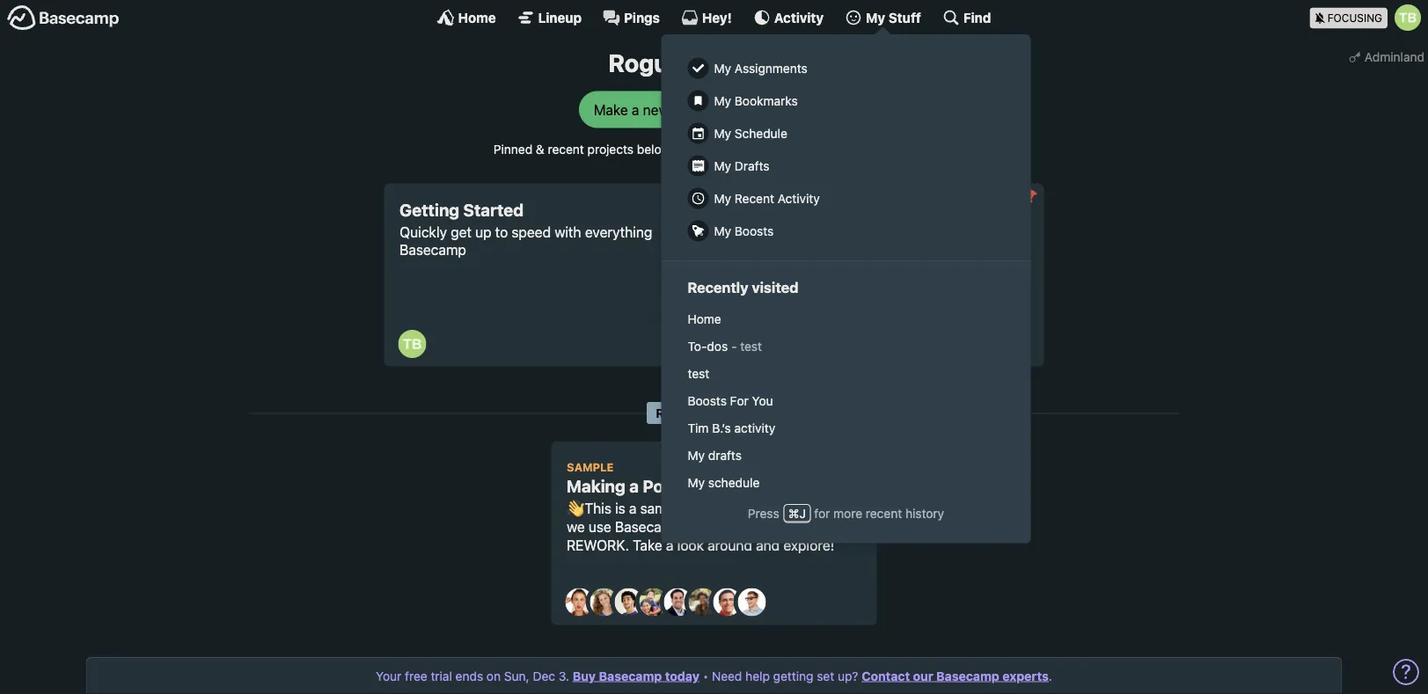 Task type: vqa. For each thing, say whether or not it's contained in the screenshot.
second the '·' from left
yes



Task type: locate. For each thing, give the bounding box(es) containing it.
recently visited
[[688, 279, 798, 296], [656, 406, 772, 420]]

your right up?
[[886, 672, 921, 686]]

0 horizontal spatial to
[[495, 223, 508, 240]]

my down the tim
[[688, 448, 705, 463]]

recent
[[735, 191, 774, 205]]

rework.
[[567, 537, 629, 553]]

boosts for you
[[688, 393, 773, 408]]

my up "view all in a list" link
[[714, 126, 731, 140]]

0 horizontal spatial boosts
[[688, 393, 727, 408]]

dos
[[707, 339, 728, 353]]

how
[[822, 500, 848, 517]]

activity up the my assignments
[[774, 10, 824, 25]]

assignments left .
[[924, 672, 1016, 686]]

0 horizontal spatial recent
[[548, 142, 584, 157]]

look
[[677, 537, 704, 553]]

to
[[495, 223, 508, 240], [738, 500, 751, 517], [685, 518, 698, 535]]

0 horizontal spatial schedule
[[463, 672, 530, 686]]

recently visited up b.'s
[[656, 406, 772, 420]]

buy
[[573, 669, 596, 683]]

press
[[777, 142, 809, 157], [748, 506, 779, 520]]

recently up dos
[[688, 279, 748, 296]]

my for my boosts
[[714, 223, 731, 238]]

my assignments
[[714, 61, 808, 75]]

1 vertical spatial to
[[738, 500, 751, 517]]

0 vertical spatial home link
[[437, 9, 496, 26]]

rogue
[[609, 48, 683, 77]]

ends
[[455, 669, 483, 683]]

1 horizontal spatial home
[[688, 312, 721, 326]]

tim burton image up adminland
[[1395, 4, 1421, 31]]

more
[[833, 506, 862, 520]]

your left "on" at bottom left
[[425, 672, 460, 686]]

recently visited down my boosts at the top of the page
[[688, 279, 798, 296]]

0 vertical spatial test
[[740, 339, 762, 353]]

called
[[806, 518, 844, 535]]

visited down my boosts at the top of the page
[[752, 279, 798, 296]]

0 vertical spatial assignments
[[735, 61, 808, 75]]

sample
[[640, 500, 686, 517]]

assignments inside my stuff element
[[735, 61, 808, 75]]

my for my drafts
[[714, 158, 731, 173]]

recent right the more
[[866, 506, 902, 520]]

to-dos - test
[[688, 339, 762, 353]]

0 vertical spatial to
[[495, 223, 508, 240]]

my down my recent activity
[[714, 223, 731, 238]]

my inside popup button
[[866, 10, 885, 25]]

tim b.'s activity
[[688, 421, 775, 435]]

boosts up the tim
[[688, 393, 727, 408]]

1 vertical spatial assignments
[[924, 672, 1016, 686]]

pinned & recent projects below · view all in a list · press
[[493, 142, 809, 157]]

drafts
[[735, 158, 769, 173]]

drafts
[[708, 448, 742, 463]]

make a new project link
[[579, 91, 733, 128]]

a up around on the bottom of the page
[[740, 518, 747, 535]]

1 vertical spatial boosts
[[688, 393, 727, 408]]

0 horizontal spatial home
[[458, 10, 496, 25]]

my drafts
[[688, 448, 742, 463]]

started
[[463, 200, 524, 220]]

your assignments
[[886, 672, 1016, 686]]

schedule up list
[[735, 126, 787, 140]]

1 horizontal spatial schedule
[[735, 126, 787, 140]]

0 vertical spatial recently visited
[[688, 279, 798, 296]]

assignments
[[735, 61, 808, 75], [924, 672, 1016, 686]]

home up to-
[[688, 312, 721, 326]]

this
[[585, 500, 611, 517]]

recently up the tim
[[656, 406, 720, 420]]

a right the making
[[629, 477, 639, 496]]

schedule
[[735, 126, 787, 140], [463, 672, 530, 686]]

tim burton image right dos
[[733, 330, 761, 358]]

your left free
[[376, 669, 402, 683]]

schedule inside my schedule link
[[735, 126, 787, 140]]

basecamp right the buy
[[599, 669, 662, 683]]

my left recent
[[714, 191, 731, 205]]

0 vertical spatial recently
[[688, 279, 748, 296]]

schedule left dec
[[463, 672, 530, 686]]

recent right & at the left top of page
[[548, 142, 584, 157]]

tim burton image
[[1395, 4, 1421, 31], [733, 330, 761, 358]]

1 vertical spatial press
[[748, 506, 779, 520]]

· left view
[[674, 142, 677, 157]]

annie bryan image
[[565, 588, 593, 617]]

my up my bookmarks on the top of the page
[[714, 61, 731, 75]]

jennifer young image
[[639, 588, 667, 617]]

activity
[[734, 421, 775, 435]]

project up make
[[690, 500, 735, 517]]

pinned
[[493, 142, 532, 157]]

1 horizontal spatial tim burton image
[[1395, 4, 1421, 31]]

1 horizontal spatial to
[[685, 518, 698, 535]]

project right new
[[673, 101, 718, 118]]

for
[[730, 393, 749, 408]]

schedule
[[708, 475, 760, 490]]

0 horizontal spatial your
[[376, 669, 402, 683]]

my stuff element
[[679, 52, 1013, 247]]

recent
[[548, 142, 584, 157], [866, 506, 902, 520]]

activity right recent
[[778, 191, 820, 205]]

home link left lineup 'link'
[[437, 9, 496, 26]]

take
[[633, 537, 662, 553]]

basecamp down quickly
[[400, 242, 466, 258]]

stuff
[[889, 10, 921, 25]]

for
[[814, 506, 830, 520]]

boosts inside my stuff element
[[735, 223, 774, 238]]

my down "view all in a list" link
[[714, 158, 731, 173]]

basecamp up take
[[615, 518, 682, 535]]

press right list
[[777, 142, 809, 157]]

1 horizontal spatial your
[[425, 672, 460, 686]]

recently
[[688, 279, 748, 296], [656, 406, 720, 420]]

my for my assignments
[[714, 61, 731, 75]]

0 vertical spatial recent
[[548, 142, 584, 157]]

1 horizontal spatial test
[[740, 339, 762, 353]]

test right -
[[740, 339, 762, 353]]

1 horizontal spatial recent
[[866, 506, 902, 520]]

home link up test link
[[679, 305, 1013, 333]]

nicole katz image
[[689, 588, 717, 617]]

1 horizontal spatial ·
[[771, 142, 774, 157]]

home left lineup 'link'
[[458, 10, 496, 25]]

recent inside main element
[[866, 506, 902, 520]]

get
[[451, 223, 472, 240]]

2 horizontal spatial your
[[886, 672, 921, 686]]

my down my drafts
[[688, 475, 705, 490]]

0 vertical spatial schedule
[[735, 126, 787, 140]]

is
[[615, 500, 625, 517]]

invite
[[753, 101, 787, 118]]

3.
[[559, 669, 569, 683]]

1 vertical spatial recently visited
[[656, 406, 772, 420]]

my for my stuff
[[866, 10, 885, 25]]

1 horizontal spatial assignments
[[924, 672, 1016, 686]]

1 vertical spatial activity
[[778, 191, 820, 205]]

1 vertical spatial home
[[688, 312, 721, 326]]

0 vertical spatial tim burton image
[[1395, 4, 1421, 31]]

1 vertical spatial test
[[688, 366, 709, 381]]

bookmarks
[[735, 93, 798, 108]]

new
[[643, 101, 669, 118]]

a left new
[[632, 101, 639, 118]]

basecamp
[[400, 242, 466, 258], [615, 518, 682, 535], [599, 669, 662, 683], [936, 669, 999, 683]]

home link
[[437, 9, 496, 26], [679, 305, 1013, 333]]

on
[[487, 669, 501, 683]]

boosts inside 'recently visited pages' element
[[688, 393, 727, 408]]

1 vertical spatial schedule
[[463, 672, 530, 686]]

our
[[913, 669, 933, 683]]

lineup link
[[517, 9, 582, 26]]

a
[[632, 101, 639, 118], [741, 142, 747, 157], [629, 477, 639, 496], [629, 500, 637, 517], [740, 518, 747, 535], [666, 537, 673, 553]]

press left ⌘
[[748, 506, 779, 520]]

make a new project
[[594, 101, 718, 118]]

sample
[[567, 460, 614, 474]]

my for my bookmarks
[[714, 93, 731, 108]]

1 vertical spatial project
[[690, 500, 735, 517]]

experts
[[1002, 669, 1049, 683]]

0 horizontal spatial tim burton image
[[733, 330, 761, 358]]

switch accounts image
[[7, 4, 120, 32]]

showcase
[[755, 500, 818, 517]]

assignments for my assignments
[[735, 61, 808, 75]]

my down rogue enterprises
[[714, 93, 731, 108]]

0 horizontal spatial home link
[[437, 9, 496, 26]]

0 horizontal spatial assignments
[[735, 61, 808, 75]]

your for your free trial ends on sun, dec  3. buy basecamp today • need help getting set up? contact our basecamp experts .
[[376, 669, 402, 683]]

1 horizontal spatial boosts
[[735, 223, 774, 238]]

my assignments link
[[679, 52, 1013, 84]]

activity inside my stuff element
[[778, 191, 820, 205]]

josh fiske image
[[664, 588, 692, 617]]

pings
[[624, 10, 660, 25]]

0 horizontal spatial ·
[[674, 142, 677, 157]]

1 vertical spatial tim burton image
[[733, 330, 761, 358]]

visited up activity
[[723, 406, 772, 420]]

your free trial ends on sun, dec  3. buy basecamp today • need help getting set up? contact our basecamp experts .
[[376, 669, 1052, 683]]

home inside 'recently visited pages' element
[[688, 312, 721, 326]]

0 vertical spatial visited
[[752, 279, 798, 296]]

assignments up the bookmarks
[[735, 61, 808, 75]]

1 · from the left
[[674, 142, 677, 157]]

victor cooper image
[[738, 588, 766, 617]]

podcast
[[751, 518, 803, 535]]

·
[[674, 142, 677, 157], [771, 142, 774, 157]]

to right the up
[[495, 223, 508, 240]]

my drafts link
[[679, 150, 1013, 182]]

boosts down recent
[[735, 223, 774, 238]]

my
[[866, 10, 885, 25], [714, 61, 731, 75], [714, 93, 731, 108], [714, 126, 731, 140], [714, 158, 731, 173], [714, 191, 731, 205], [714, 223, 731, 238], [688, 448, 705, 463], [688, 475, 705, 490]]

my left the "stuff"
[[866, 10, 885, 25]]

my drafts link
[[679, 442, 1013, 469]]

my schedule
[[688, 475, 760, 490]]

and
[[756, 537, 780, 553]]

dec
[[533, 669, 555, 683]]

test down to-
[[688, 366, 709, 381]]

None submit
[[1016, 184, 1044, 212]]

we
[[567, 518, 585, 535]]

to up look
[[685, 518, 698, 535]]

my for my schedule
[[714, 126, 731, 140]]

1 vertical spatial home link
[[679, 305, 1013, 333]]

schedule for my schedule
[[735, 126, 787, 140]]

all
[[711, 142, 724, 157]]

to down schedule on the bottom
[[738, 500, 751, 517]]

1 horizontal spatial home link
[[679, 305, 1013, 333]]

1 vertical spatial recent
[[866, 506, 902, 520]]

use
[[589, 518, 611, 535]]

· right list
[[771, 142, 774, 157]]

0 vertical spatial boosts
[[735, 223, 774, 238]]

quickly
[[400, 223, 447, 240]]

my bookmarks
[[714, 93, 798, 108]]

enterprises
[[688, 48, 820, 77]]

recently visited inside main element
[[688, 279, 798, 296]]

to inside getting started quickly get up to speed with everything basecamp
[[495, 223, 508, 240]]



Task type: describe. For each thing, give the bounding box(es) containing it.
•
[[703, 669, 708, 683]]

sun,
[[504, 669, 529, 683]]

find
[[963, 10, 991, 25]]

my bookmarks link
[[679, 84, 1013, 117]]

you
[[752, 393, 773, 408]]

below
[[637, 142, 671, 157]]

recently inside main element
[[688, 279, 748, 296]]

0 horizontal spatial test
[[688, 366, 709, 381]]

history
[[905, 506, 944, 520]]

up?
[[838, 669, 858, 683]]

press inside main element
[[748, 506, 779, 520]]

explore!
[[783, 537, 834, 553]]

make
[[594, 101, 628, 118]]

boosts for you link
[[679, 387, 1013, 415]]

⌘ j for more recent history
[[788, 506, 944, 520]]

today
[[665, 669, 699, 683]]

help
[[745, 669, 770, 683]]

2 · from the left
[[771, 142, 774, 157]]

home link for tim b.'s activity link
[[679, 305, 1013, 333]]

schedule for your schedule
[[463, 672, 530, 686]]

⌘
[[788, 506, 799, 520]]

invite people link
[[738, 91, 849, 128]]

my for my drafts
[[688, 448, 705, 463]]

my recent activity
[[714, 191, 820, 205]]

a right is
[[629, 500, 637, 517]]

my drafts
[[714, 158, 769, 173]]

visited inside main element
[[752, 279, 798, 296]]

a left look
[[666, 537, 673, 553]]

assignments for your assignments
[[924, 672, 1016, 686]]

make
[[702, 518, 736, 535]]

need
[[712, 669, 742, 683]]

free
[[405, 669, 427, 683]]

my schedule link
[[679, 469, 1013, 496]]

jared davis image
[[615, 588, 643, 617]]

to-
[[688, 339, 707, 353]]

👋
[[567, 500, 581, 517]]

1 vertical spatial visited
[[723, 406, 772, 420]]

basecamp inside sample making a podcast 👋 this is a sample project to showcase how we use basecamp to make a podcast called rework. take a look around and explore!
[[615, 518, 682, 535]]

sample making a podcast 👋 this is a sample project to showcase how we use basecamp to make a podcast called rework. take a look around and explore!
[[567, 460, 848, 553]]

2 horizontal spatial to
[[738, 500, 751, 517]]

making
[[567, 477, 626, 496]]

podcast
[[643, 477, 708, 496]]

hey!
[[702, 10, 732, 25]]

buy basecamp today link
[[573, 669, 699, 683]]

project inside sample making a podcast 👋 this is a sample project to showcase how we use basecamp to make a podcast called rework. take a look around and explore!
[[690, 500, 735, 517]]

j
[[799, 506, 806, 520]]

recently visited pages element
[[679, 305, 1013, 496]]

contact our basecamp experts link
[[862, 669, 1049, 683]]

my for my schedule
[[688, 475, 705, 490]]

a right in
[[741, 142, 747, 157]]

list
[[751, 142, 767, 157]]

cheryl walters image
[[590, 588, 618, 617]]

home link for activity link
[[437, 9, 496, 26]]

focusing button
[[1310, 0, 1428, 34]]

lineup
[[538, 10, 582, 25]]

.
[[1049, 669, 1052, 683]]

getting started quickly get up to speed with everything basecamp
[[400, 200, 652, 258]]

rogue enterprises
[[609, 48, 820, 77]]

getting
[[400, 200, 459, 220]]

my boosts link
[[679, 215, 1013, 247]]

focusing
[[1328, 12, 1382, 24]]

1 vertical spatial recently
[[656, 406, 720, 420]]

hey! button
[[681, 9, 732, 26]]

my stuff button
[[845, 9, 921, 26]]

activity link
[[753, 9, 824, 26]]

my for my recent activity
[[714, 191, 731, 205]]

my schedule link
[[679, 117, 1013, 150]]

your for your assignments
[[886, 672, 921, 686]]

your schedule
[[425, 672, 530, 686]]

everything
[[585, 223, 652, 240]]

&
[[536, 142, 544, 157]]

view all in a list link
[[681, 142, 767, 157]]

tim burton image inside focusing dropdown button
[[1395, 4, 1421, 31]]

0 vertical spatial activity
[[774, 10, 824, 25]]

my recent activity link
[[679, 182, 1013, 215]]

set
[[817, 669, 834, 683]]

people
[[791, 101, 834, 118]]

your for your schedule
[[425, 672, 460, 686]]

0 vertical spatial project
[[673, 101, 718, 118]]

pings button
[[603, 9, 660, 26]]

steve marsh image
[[713, 588, 741, 617]]

adminland link
[[1345, 44, 1428, 70]]

my schedule
[[714, 126, 787, 140]]

getting
[[773, 669, 813, 683]]

-
[[731, 339, 737, 353]]

my stuff
[[866, 10, 921, 25]]

adminland
[[1365, 49, 1425, 64]]

tim burton image
[[398, 330, 426, 358]]

0 vertical spatial press
[[777, 142, 809, 157]]

contact
[[862, 669, 910, 683]]

invite people
[[753, 101, 834, 118]]

tim b.'s activity link
[[679, 415, 1013, 442]]

my boosts
[[714, 223, 774, 238]]

main element
[[0, 0, 1428, 543]]

0 vertical spatial home
[[458, 10, 496, 25]]

2 vertical spatial to
[[685, 518, 698, 535]]

basecamp right our
[[936, 669, 999, 683]]

basecamp inside getting started quickly get up to speed with everything basecamp
[[400, 242, 466, 258]]

around
[[708, 537, 752, 553]]

b.'s
[[712, 421, 731, 435]]



